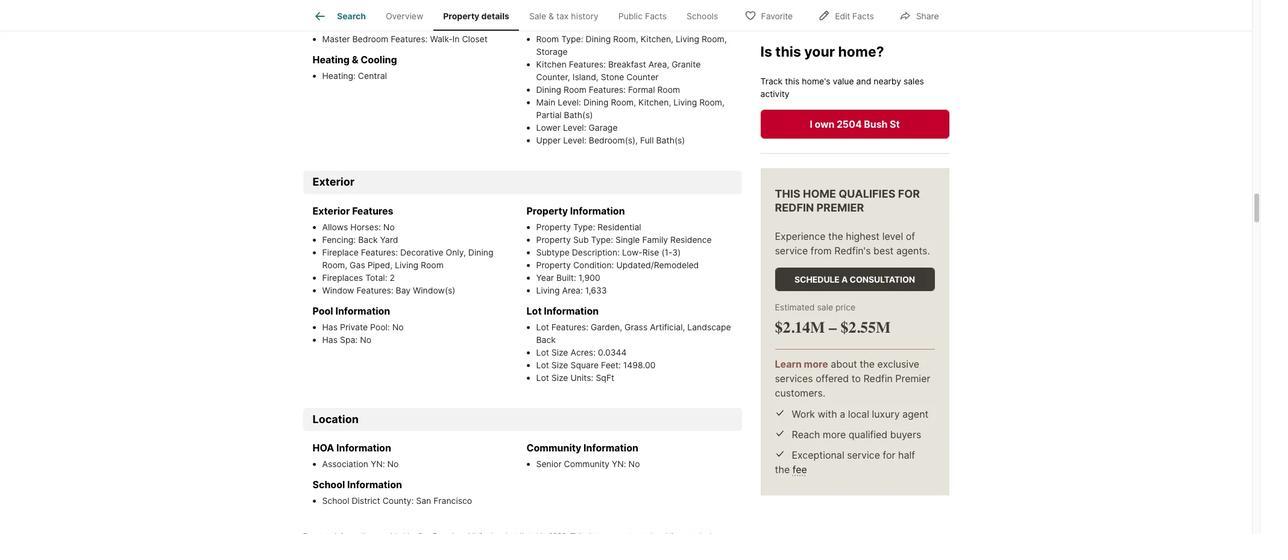 Task type: locate. For each thing, give the bounding box(es) containing it.
yn:
[[371, 459, 385, 469], [612, 459, 627, 469]]

share
[[917, 11, 939, 21]]

room, down dining room features: formal room
[[611, 97, 636, 107]]

lot for lot features:
[[537, 322, 549, 332]]

pool:
[[370, 322, 390, 332]]

0 vertical spatial service
[[775, 245, 809, 257]]

the left the fee
[[775, 464, 790, 476]]

1 horizontal spatial of
[[906, 231, 916, 243]]

0 horizontal spatial bath(s)
[[564, 110, 593, 120]]

premier
[[817, 202, 865, 214]]

island,
[[573, 72, 599, 82]]

living up the granite at right top
[[676, 34, 700, 44]]

bath(s) right full on the top
[[657, 135, 685, 145]]

facts inside button
[[853, 11, 875, 21]]

year
[[537, 272, 554, 283]]

kitchen
[[537, 59, 567, 69]]

sub
[[574, 234, 589, 245]]

0 vertical spatial more
[[804, 359, 829, 371]]

dining up main
[[537, 85, 562, 95]]

square
[[571, 360, 599, 370]]

2 vertical spatial size
[[552, 373, 569, 383]]

features: up island,
[[569, 59, 606, 69]]

built:
[[557, 272, 577, 283]]

1 vertical spatial size
[[552, 360, 569, 370]]

information inside hoa information association yn: no
[[337, 442, 391, 454]]

1 vertical spatial exterior
[[313, 205, 350, 217]]

2 vertical spatial the
[[775, 464, 790, 476]]

& for cooling
[[352, 54, 359, 66]]

home
[[803, 188, 837, 201]]

lower level: garage upper level: bedroom(s), full bath(s)
[[537, 123, 685, 145]]

facts right edit
[[853, 11, 875, 21]]

property information property type: residential property sub type: single family residence subtype description: low-rise (1-3) property condition: updated/remodeled year built: 1,900 living area: 1,633
[[527, 205, 712, 295]]

information for hoa
[[337, 442, 391, 454]]

1 vertical spatial school
[[322, 496, 350, 506]]

bay
[[396, 285, 411, 295]]

room down decorative
[[421, 260, 444, 270]]

spa:
[[340, 335, 358, 345]]

level: for lower
[[563, 123, 587, 133]]

service
[[775, 245, 809, 257], [848, 449, 881, 461]]

of
[[330, 21, 338, 31], [906, 231, 916, 243]]

bedroom down bedrooms
[[353, 34, 389, 44]]

1 horizontal spatial bath(s)
[[657, 135, 685, 145]]

bath(s)
[[564, 110, 593, 120], [657, 135, 685, 145]]

service down qualified
[[848, 449, 881, 461]]

lot up lot features:
[[527, 305, 542, 317]]

property inside property details tab
[[444, 11, 480, 21]]

size left the units:
[[552, 373, 569, 383]]

no inside community information senior community yn: no
[[629, 459, 640, 469]]

living inside dining room, kitchen, living room, storage
[[676, 34, 700, 44]]

school down association at the left of the page
[[313, 479, 345, 491]]

work with a local luxury agent
[[792, 408, 929, 420]]

0 horizontal spatial back
[[358, 234, 378, 245]]

learn
[[775, 359, 802, 371]]

living down "year" at the left bottom
[[537, 285, 560, 295]]

sale & tax history
[[529, 11, 599, 21]]

facts right public
[[645, 11, 667, 21]]

the up from in the top of the page
[[829, 231, 844, 243]]

1 vertical spatial community
[[564, 459, 610, 469]]

area,
[[649, 59, 670, 69]]

lot for lot size square feet: 1498.00 lot size units: sqft
[[537, 360, 549, 370]]

1 size from the top
[[552, 347, 569, 358]]

service down experience
[[775, 245, 809, 257]]

type: down room information
[[562, 34, 584, 44]]

county:
[[383, 496, 414, 506]]

bath(s) inside lower level: garage upper level: bedroom(s), full bath(s)
[[657, 135, 685, 145]]

0 vertical spatial this
[[776, 43, 802, 60]]

the inside experience the highest level of service from redfin's best agents.
[[829, 231, 844, 243]]

dining down dining room features: formal room
[[584, 97, 609, 107]]

room up storage
[[537, 34, 559, 44]]

fee
[[793, 464, 808, 476]]

level: right upper
[[564, 135, 587, 145]]

level: right main
[[558, 97, 581, 107]]

information for pool
[[336, 305, 390, 317]]

more
[[804, 359, 829, 371], [823, 429, 846, 441]]

exclusive
[[878, 359, 920, 371]]

this right is
[[776, 43, 802, 60]]

dining for dining room, kitchen, living room, partial bath(s)
[[584, 97, 609, 107]]

1498.00
[[624, 360, 656, 370]]

this inside track this home's value and nearby sales activity
[[785, 76, 800, 87]]

information for lot
[[544, 305, 599, 317]]

lot features:
[[537, 322, 591, 332]]

kitchen, up area,
[[641, 34, 674, 44]]

property
[[444, 11, 480, 21], [527, 205, 568, 217], [537, 222, 571, 232], [537, 234, 571, 245], [537, 260, 571, 270]]

more up offered
[[804, 359, 829, 371]]

stone
[[601, 72, 625, 82]]

kitchen, for dining room, kitchen, living room, storage
[[641, 34, 674, 44]]

0 vertical spatial kitchen,
[[641, 34, 674, 44]]

1 vertical spatial back
[[537, 335, 556, 345]]

1 vertical spatial service
[[848, 449, 881, 461]]

area:
[[562, 285, 583, 295]]

information
[[358, 4, 412, 16], [556, 17, 611, 29], [570, 205, 625, 217], [336, 305, 390, 317], [544, 305, 599, 317], [337, 442, 391, 454], [584, 442, 639, 454], [347, 479, 402, 491]]

i
[[810, 119, 813, 131]]

facts inside tab
[[645, 11, 667, 21]]

local
[[849, 408, 870, 420]]

1 exterior from the top
[[313, 176, 355, 188]]

of inside bedroom information # of bedrooms (total): 3 master bedroom features: walk-in closet
[[330, 21, 338, 31]]

1,633
[[586, 285, 607, 295]]

level: for main
[[558, 97, 581, 107]]

community up senior
[[527, 442, 582, 454]]

lot down lot features:
[[537, 347, 549, 358]]

& inside "tab"
[[549, 11, 554, 21]]

counter,
[[537, 72, 570, 82]]

size
[[552, 347, 569, 358], [552, 360, 569, 370], [552, 373, 569, 383]]

1 vertical spatial &
[[352, 54, 359, 66]]

breakfast area, granite counter, island, stone counter
[[537, 59, 701, 82]]

room, down the granite at right top
[[700, 97, 725, 107]]

pool information has private pool: no has spa: no
[[313, 305, 404, 345]]

information inside community information senior community yn: no
[[584, 442, 639, 454]]

living inside dining room, kitchen, living room, partial bath(s)
[[674, 97, 697, 107]]

type: up sub
[[574, 222, 596, 232]]

fireplaces total: 2 window features: bay window(s)
[[322, 272, 456, 295]]

0 horizontal spatial yn:
[[371, 459, 385, 469]]

–
[[829, 319, 837, 338]]

1 vertical spatial this
[[785, 76, 800, 87]]

1 vertical spatial level:
[[563, 123, 587, 133]]

dining down history
[[586, 34, 611, 44]]

1 horizontal spatial yn:
[[612, 459, 627, 469]]

lot down the lot information
[[537, 322, 549, 332]]

bedroom up '#'
[[313, 4, 355, 16]]

1 horizontal spatial back
[[537, 335, 556, 345]]

partial
[[537, 110, 562, 120]]

room, down schools tab on the right top of page
[[702, 34, 727, 44]]

$2.55m
[[841, 319, 891, 338]]

lot down lot size acres: 0.0344
[[537, 360, 549, 370]]

heating & cooling heating: central
[[313, 54, 397, 81]]

school
[[313, 479, 345, 491], [322, 496, 350, 506]]

your
[[805, 43, 836, 60]]

0 vertical spatial bath(s)
[[564, 110, 593, 120]]

the inside the exceptional service for half the
[[775, 464, 790, 476]]

3 size from the top
[[552, 373, 569, 383]]

dining
[[586, 34, 611, 44], [537, 85, 562, 95], [584, 97, 609, 107], [469, 247, 494, 257]]

1 yn: from the left
[[371, 459, 385, 469]]

features: down the lot information
[[552, 322, 589, 332]]

type: up description:
[[591, 234, 613, 245]]

kitchen, inside dining room, kitchen, living room, partial bath(s)
[[639, 97, 672, 107]]

lot left the units:
[[537, 373, 549, 383]]

0 vertical spatial of
[[330, 21, 338, 31]]

the for from
[[829, 231, 844, 243]]

room, inside decorative only, dining room, gas piped, living room
[[322, 260, 348, 270]]

of right '#'
[[330, 21, 338, 31]]

0 horizontal spatial the
[[775, 464, 790, 476]]

activity
[[761, 89, 790, 99]]

& inside heating & cooling heating: central
[[352, 54, 359, 66]]

#
[[322, 21, 328, 31]]

dining inside dining room, kitchen, living room, partial bath(s)
[[584, 97, 609, 107]]

schools
[[687, 11, 719, 21]]

1 horizontal spatial service
[[848, 449, 881, 461]]

0 vertical spatial the
[[829, 231, 844, 243]]

1 vertical spatial of
[[906, 231, 916, 243]]

features: down '3'
[[391, 34, 428, 44]]

the inside about the exclusive services offered to redfin premier customers.
[[860, 359, 875, 371]]

0 vertical spatial back
[[358, 234, 378, 245]]

1 vertical spatial bedroom
[[353, 34, 389, 44]]

0 vertical spatial has
[[322, 322, 338, 332]]

1 vertical spatial has
[[322, 335, 338, 345]]

has left the spa:
[[322, 335, 338, 345]]

dining room features: formal room
[[537, 85, 681, 95]]

0 vertical spatial &
[[549, 11, 554, 21]]

0 vertical spatial exterior
[[313, 176, 355, 188]]

bedroom information # of bedrooms (total): 3 master bedroom features: walk-in closet
[[313, 4, 488, 44]]

more for learn
[[804, 359, 829, 371]]

public facts
[[619, 11, 667, 21]]

0 vertical spatial level:
[[558, 97, 581, 107]]

room, down public
[[614, 34, 639, 44]]

exceptional
[[792, 449, 845, 461]]

1 vertical spatial bath(s)
[[657, 135, 685, 145]]

1 horizontal spatial facts
[[853, 11, 875, 21]]

back down horses:
[[358, 234, 378, 245]]

services
[[775, 373, 814, 385]]

has down pool
[[322, 322, 338, 332]]

level: right lower
[[563, 123, 587, 133]]

edit
[[836, 11, 851, 21]]

0 horizontal spatial service
[[775, 245, 809, 257]]

room, down fireplace
[[322, 260, 348, 270]]

information inside property information property type: residential property sub type: single family residence subtype description: low-rise (1-3) property condition: updated/remodeled year built: 1,900 living area: 1,633
[[570, 205, 625, 217]]

0 horizontal spatial of
[[330, 21, 338, 31]]

overview tab
[[376, 2, 434, 31]]

community right senior
[[564, 459, 610, 469]]

units:
[[571, 373, 594, 383]]

information inside bedroom information # of bedrooms (total): 3 master bedroom features: walk-in closet
[[358, 4, 412, 16]]

tab list
[[303, 0, 738, 31]]

living down the granite at right top
[[674, 97, 697, 107]]

exterior inside 'exterior features allows horses: no fencing: back yard'
[[313, 205, 350, 217]]

low-
[[622, 247, 643, 257]]

estimated
[[775, 303, 815, 313]]

gas
[[350, 260, 365, 270]]

cooling
[[361, 54, 397, 66]]

location
[[313, 413, 359, 426]]

$2.14m
[[775, 319, 826, 338]]

exterior for exterior features allows horses: no fencing: back yard
[[313, 205, 350, 217]]

information for room
[[556, 17, 611, 29]]

kitchen, down formal
[[639, 97, 672, 107]]

0 vertical spatial size
[[552, 347, 569, 358]]

garage
[[589, 123, 618, 133]]

dining right the only,
[[469, 247, 494, 257]]

room
[[527, 17, 554, 29], [537, 34, 559, 44], [564, 85, 587, 95], [658, 85, 681, 95], [421, 260, 444, 270]]

2 exterior from the top
[[313, 205, 350, 217]]

school left district
[[322, 496, 350, 506]]

size left square
[[552, 360, 569, 370]]

2 size from the top
[[552, 360, 569, 370]]

this right track
[[785, 76, 800, 87]]

1 vertical spatial the
[[860, 359, 875, 371]]

0 horizontal spatial facts
[[645, 11, 667, 21]]

has
[[322, 322, 338, 332], [322, 335, 338, 345]]

estimated sale price $2.14m – $2.55m
[[775, 303, 891, 338]]

living down decorative
[[395, 260, 419, 270]]

kitchen, inside dining room, kitchen, living room, storage
[[641, 34, 674, 44]]

1 vertical spatial more
[[823, 429, 846, 441]]

2 horizontal spatial the
[[860, 359, 875, 371]]

2 yn: from the left
[[612, 459, 627, 469]]

back down lot features:
[[537, 335, 556, 345]]

information inside 'pool information has private pool: no has spa: no'
[[336, 305, 390, 317]]

this
[[775, 188, 801, 201]]

in
[[453, 34, 460, 44]]

1 horizontal spatial &
[[549, 11, 554, 21]]

3
[[414, 21, 419, 31]]

bath(s) down main level:
[[564, 110, 593, 120]]

0 horizontal spatial &
[[352, 54, 359, 66]]

room down island,
[[564, 85, 587, 95]]

dining inside dining room, kitchen, living room, storage
[[586, 34, 611, 44]]

0 vertical spatial school
[[313, 479, 345, 491]]

facts
[[853, 11, 875, 21], [645, 11, 667, 21]]

& left tax
[[549, 11, 554, 21]]

dining inside decorative only, dining room, gas piped, living room
[[469, 247, 494, 257]]

this for your
[[776, 43, 802, 60]]

the up "redfin" at the bottom right of the page
[[860, 359, 875, 371]]

exterior
[[313, 176, 355, 188], [313, 205, 350, 217]]

of inside experience the highest level of service from redfin's best agents.
[[906, 231, 916, 243]]

of up agents.
[[906, 231, 916, 243]]

1 vertical spatial kitchen,
[[639, 97, 672, 107]]

& up heating: on the left of page
[[352, 54, 359, 66]]

information inside school information school district county: san francisco
[[347, 479, 402, 491]]

features: down total:
[[357, 285, 394, 295]]

1 horizontal spatial the
[[829, 231, 844, 243]]

more down with at bottom
[[823, 429, 846, 441]]

senior
[[537, 459, 562, 469]]

size left 'acres:'
[[552, 347, 569, 358]]

to
[[852, 373, 861, 385]]



Task type: describe. For each thing, give the bounding box(es) containing it.
exterior for exterior
[[313, 176, 355, 188]]

value
[[833, 76, 855, 87]]

sale & tax history tab
[[520, 2, 609, 31]]

back inside 'exterior features allows horses: no fencing: back yard'
[[358, 234, 378, 245]]

& for tax
[[549, 11, 554, 21]]

no inside hoa information association yn: no
[[388, 459, 399, 469]]

counter
[[627, 72, 659, 82]]

i own 2504 bush st button
[[761, 110, 950, 139]]

agents.
[[897, 245, 931, 257]]

breakfast
[[609, 59, 647, 69]]

2504
[[837, 119, 862, 131]]

consultation
[[850, 275, 916, 285]]

features: down stone
[[589, 85, 626, 95]]

lower
[[537, 123, 561, 133]]

nearby
[[874, 76, 902, 87]]

hoa
[[313, 442, 334, 454]]

yn: inside hoa information association yn: no
[[371, 459, 385, 469]]

3)
[[673, 247, 681, 257]]

closet
[[462, 34, 488, 44]]

track this home's value and nearby sales activity
[[761, 76, 925, 99]]

reach
[[792, 429, 821, 441]]

0 vertical spatial community
[[527, 442, 582, 454]]

artificial,
[[650, 322, 685, 332]]

reach more qualified buyers
[[792, 429, 922, 441]]

fireplace features:
[[322, 247, 401, 257]]

home?
[[839, 43, 885, 60]]

lot size acres: 0.0344
[[537, 347, 627, 358]]

living inside property information property type: residential property sub type: single family residence subtype description: low-rise (1-3) property condition: updated/remodeled year built: 1,900 living area: 1,633
[[537, 285, 560, 295]]

service inside experience the highest level of service from redfin's best agents.
[[775, 245, 809, 257]]

sqft
[[596, 373, 615, 383]]

lot size square feet: 1498.00 lot size units: sqft
[[537, 360, 656, 383]]

no inside 'exterior features allows horses: no fencing: back yard'
[[384, 222, 395, 232]]

hoa information association yn: no
[[313, 442, 399, 469]]

full
[[641, 135, 654, 145]]

share button
[[890, 3, 950, 27]]

yn: inside community information senior community yn: no
[[612, 459, 627, 469]]

qualifies
[[839, 188, 896, 201]]

agent
[[903, 408, 929, 420]]

lot for lot information
[[527, 305, 542, 317]]

residential
[[598, 222, 642, 232]]

own
[[815, 119, 835, 131]]

a
[[840, 408, 846, 420]]

back inside garden, grass artificial, landscape back
[[537, 335, 556, 345]]

decorative
[[401, 247, 444, 257]]

st
[[890, 119, 900, 131]]

exterior features allows horses: no fencing: back yard
[[313, 205, 398, 245]]

more for reach
[[823, 429, 846, 441]]

kitchen, for dining room, kitchen, living room, partial bath(s)
[[639, 97, 672, 107]]

only,
[[446, 247, 466, 257]]

0 vertical spatial type:
[[562, 34, 584, 44]]

living inside decorative only, dining room, gas piped, living room
[[395, 260, 419, 270]]

favorite button
[[734, 3, 804, 27]]

information for property
[[570, 205, 625, 217]]

information for community
[[584, 442, 639, 454]]

garden, grass artificial, landscape back
[[537, 322, 731, 345]]

fee link
[[793, 464, 808, 476]]

home's
[[802, 76, 831, 87]]

piped,
[[368, 260, 393, 270]]

dining for dining room features: formal room
[[537, 85, 562, 95]]

public facts tab
[[609, 2, 677, 31]]

sales
[[904, 76, 925, 87]]

features: up the piped,
[[361, 247, 398, 257]]

premier
[[896, 373, 931, 385]]

bedroom(s),
[[589, 135, 638, 145]]

schedule a consultation
[[795, 275, 916, 285]]

learn more link
[[775, 359, 829, 371]]

facts for public facts
[[645, 11, 667, 21]]

favorite
[[762, 11, 793, 21]]

(total):
[[383, 21, 412, 31]]

1 vertical spatial type:
[[574, 222, 596, 232]]

description:
[[572, 247, 620, 257]]

lot for lot size acres: 0.0344
[[537, 347, 549, 358]]

facts for edit facts
[[853, 11, 875, 21]]

(1-
[[662, 247, 673, 257]]

0.0344
[[598, 347, 627, 358]]

price
[[836, 303, 856, 313]]

updated/remodeled
[[617, 260, 699, 270]]

schedule
[[795, 275, 840, 285]]

bush
[[865, 119, 888, 131]]

1 has from the top
[[322, 322, 338, 332]]

experience the highest level of service from redfin's best agents.
[[775, 231, 931, 257]]

association
[[322, 459, 369, 469]]

tab list containing search
[[303, 0, 738, 31]]

room down area,
[[658, 85, 681, 95]]

information for school
[[347, 479, 402, 491]]

bath(s) inside dining room, kitchen, living room, partial bath(s)
[[564, 110, 593, 120]]

details
[[482, 11, 510, 21]]

francisco
[[434, 496, 472, 506]]

rise
[[643, 247, 660, 257]]

sale
[[818, 303, 834, 313]]

property details tab
[[434, 2, 520, 31]]

schools tab
[[677, 2, 729, 31]]

service inside the exceptional service for half the
[[848, 449, 881, 461]]

track
[[761, 76, 783, 87]]

overview
[[386, 11, 424, 21]]

learn more
[[775, 359, 829, 371]]

2 vertical spatial type:
[[591, 234, 613, 245]]

total:
[[366, 272, 388, 283]]

this for home's
[[785, 76, 800, 87]]

dining for dining room, kitchen, living room, storage
[[586, 34, 611, 44]]

2 has from the top
[[322, 335, 338, 345]]

buyers
[[891, 429, 922, 441]]

2 vertical spatial level:
[[564, 135, 587, 145]]

with
[[818, 408, 838, 420]]

features: inside bedroom information # of bedrooms (total): 3 master bedroom features: walk-in closet
[[391, 34, 428, 44]]

size for acres:
[[552, 347, 569, 358]]

dining room, kitchen, living room, partial bath(s)
[[537, 97, 725, 120]]

luxury
[[872, 408, 900, 420]]

i own 2504 bush st
[[810, 119, 900, 131]]

level
[[883, 231, 904, 243]]

dining room, kitchen, living room, storage
[[537, 34, 727, 57]]

main
[[537, 97, 556, 107]]

redfin
[[775, 202, 814, 214]]

qualified
[[849, 429, 888, 441]]

half
[[899, 449, 916, 461]]

horses:
[[351, 222, 381, 232]]

community information senior community yn: no
[[527, 442, 640, 469]]

size for square
[[552, 360, 569, 370]]

0 vertical spatial bedroom
[[313, 4, 355, 16]]

bedrooms
[[341, 21, 381, 31]]

fencing:
[[322, 234, 356, 245]]

features: inside "fireplaces total: 2 window features: bay window(s)"
[[357, 285, 394, 295]]

a
[[842, 275, 848, 285]]

heating:
[[322, 71, 356, 81]]

property details
[[444, 11, 510, 21]]

the for redfin
[[860, 359, 875, 371]]

edit facts button
[[808, 3, 885, 27]]

this home qualifies for redfin premier
[[775, 188, 921, 214]]

information for bedroom
[[358, 4, 412, 16]]

allows
[[322, 222, 348, 232]]

lot information
[[527, 305, 599, 317]]

room inside decorative only, dining room, gas piped, living room
[[421, 260, 444, 270]]

room left tax
[[527, 17, 554, 29]]

and
[[857, 76, 872, 87]]



Task type: vqa. For each thing, say whether or not it's contained in the screenshot.
1-844-759-7732 link in the top left of the page
no



